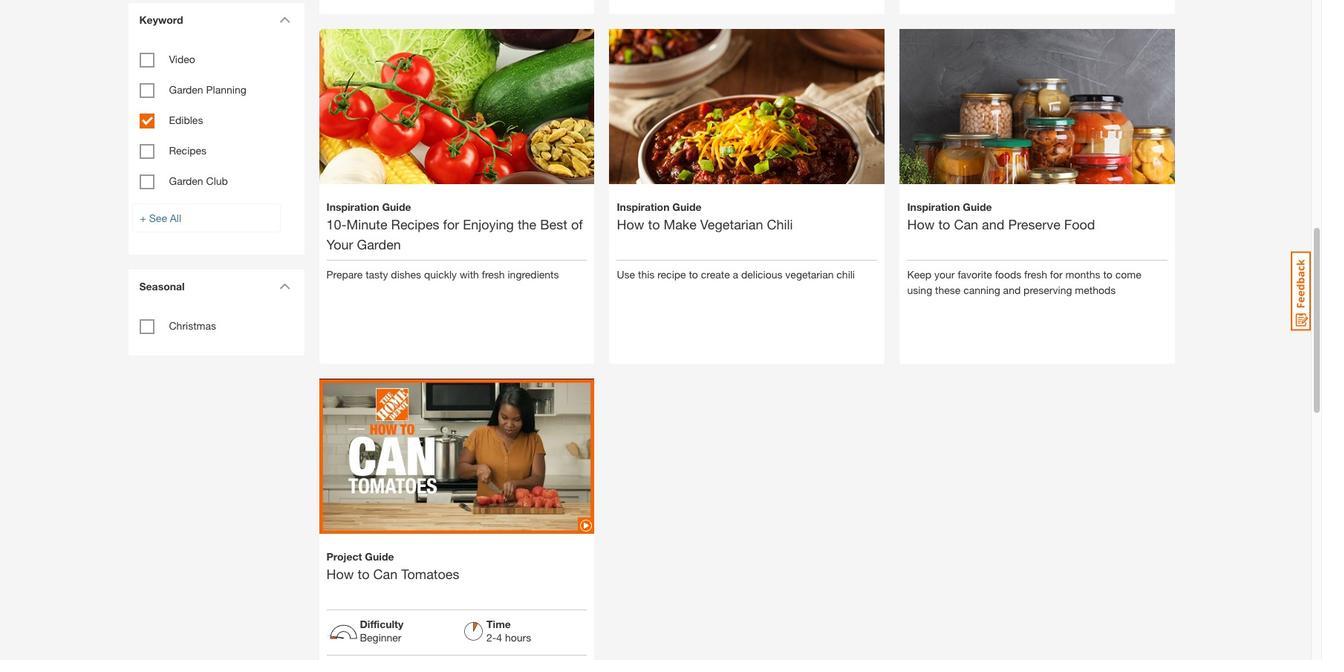 Task type: locate. For each thing, give the bounding box(es) containing it.
fresh inside keep your favorite foods fresh for months to come using these canning and preserving methods
[[1024, 268, 1047, 280]]

inspiration up make
[[617, 200, 670, 213]]

2 fresh from the left
[[1024, 268, 1047, 280]]

keep your favorite foods fresh for months to come using these canning and preserving methods
[[907, 268, 1141, 296]]

to
[[648, 216, 660, 232], [938, 216, 950, 232], [689, 268, 698, 280], [1103, 268, 1113, 280], [358, 566, 370, 582]]

guide inside inspiration guide how to make vegetarian chili
[[672, 200, 702, 213]]

recipes inside inspiration guide 10-minute recipes for enjoying the best of your garden
[[391, 216, 439, 232]]

see
[[149, 212, 167, 224]]

to up your
[[938, 216, 950, 232]]

recipes right minute
[[391, 216, 439, 232]]

inspiration guide how to make vegetarian chili
[[617, 200, 793, 232]]

garden left club
[[169, 175, 203, 187]]

2-
[[486, 631, 496, 644]]

and inside keep your favorite foods fresh for months to come using these canning and preserving methods
[[1003, 283, 1021, 296]]

for left enjoying
[[443, 216, 459, 232]]

preserve
[[1008, 216, 1060, 232]]

1 vertical spatial caret icon image
[[279, 283, 290, 290]]

caret icon image inside seasonal button
[[279, 283, 290, 290]]

feedback link image
[[1291, 251, 1311, 331]]

planning
[[206, 83, 246, 96]]

1 fresh from the left
[[482, 268, 505, 280]]

the
[[518, 216, 536, 232]]

inspiration guide 10-minute recipes for enjoying the best of your garden
[[326, 200, 583, 252]]

these
[[935, 283, 961, 296]]

how up keep
[[907, 216, 935, 232]]

inspiration guide how to can and preserve food
[[907, 200, 1095, 232]]

2 horizontal spatial how
[[907, 216, 935, 232]]

for inside keep your favorite foods fresh for months to come using these canning and preserving methods
[[1050, 268, 1063, 280]]

vegetarian
[[785, 268, 834, 280]]

how inside inspiration guide how to can and preserve food
[[907, 216, 935, 232]]

delicious
[[741, 268, 782, 280]]

can inside project guide how to can tomatoes
[[373, 566, 397, 582]]

0 horizontal spatial how
[[326, 566, 354, 582]]

1 vertical spatial and
[[1003, 283, 1021, 296]]

edibles
[[169, 114, 203, 126]]

can
[[954, 216, 978, 232], [373, 566, 397, 582]]

seasonal button
[[132, 270, 295, 303]]

recipes
[[169, 144, 207, 157], [391, 216, 439, 232]]

how inside inspiration guide how to make vegetarian chili
[[617, 216, 644, 232]]

1 horizontal spatial fresh
[[1024, 268, 1047, 280]]

caret icon image inside keyword button
[[279, 16, 290, 23]]

vegetarian
[[700, 216, 763, 232]]

0 vertical spatial for
[[443, 216, 459, 232]]

fresh right with
[[482, 268, 505, 280]]

0 horizontal spatial can
[[373, 566, 397, 582]]

for inside inspiration guide 10-minute recipes for enjoying the best of your garden
[[443, 216, 459, 232]]

how
[[617, 216, 644, 232], [907, 216, 935, 232], [326, 566, 354, 582]]

how to make vegetarian chili image
[[609, 3, 885, 279]]

fresh up preserving
[[1024, 268, 1047, 280]]

for for months
[[1050, 268, 1063, 280]]

how left make
[[617, 216, 644, 232]]

10-
[[326, 216, 347, 232]]

0 vertical spatial garden
[[169, 83, 203, 96]]

1 horizontal spatial how
[[617, 216, 644, 232]]

inspiration inside inspiration guide 10-minute recipes for enjoying the best of your garden
[[326, 200, 379, 213]]

for up preserving
[[1050, 268, 1063, 280]]

0 horizontal spatial inspiration
[[326, 200, 379, 213]]

guide inside inspiration guide 10-minute recipes for enjoying the best of your garden
[[382, 200, 411, 213]]

to right recipe
[[689, 268, 698, 280]]

to inside inspiration guide how to make vegetarian chili
[[648, 216, 660, 232]]

to left make
[[648, 216, 660, 232]]

how for how to make vegetarian chili
[[617, 216, 644, 232]]

guide for tomatoes
[[365, 550, 394, 563]]

to for delicious
[[689, 268, 698, 280]]

1 horizontal spatial for
[[1050, 268, 1063, 280]]

tomatoes
[[401, 566, 459, 582]]

for
[[443, 216, 459, 232], [1050, 268, 1063, 280]]

inspiration up minute
[[326, 200, 379, 213]]

and down the foods
[[1003, 283, 1021, 296]]

0 horizontal spatial recipes
[[169, 144, 207, 157]]

1 inspiration from the left
[[326, 200, 379, 213]]

2 inspiration from the left
[[617, 200, 670, 213]]

keyword
[[139, 13, 183, 26]]

inspiration inside inspiration guide how to can and preserve food
[[907, 200, 960, 213]]

garden inside inspiration guide 10-minute recipes for enjoying the best of your garden
[[357, 236, 401, 252]]

0 horizontal spatial fresh
[[482, 268, 505, 280]]

can inside inspiration guide how to can and preserve food
[[954, 216, 978, 232]]

10-minute recipes for enjoying the best of your garden image
[[319, 3, 595, 279]]

garden down minute
[[357, 236, 401, 252]]

garden up edibles
[[169, 83, 203, 96]]

how down project on the bottom
[[326, 566, 354, 582]]

make
[[664, 216, 697, 232]]

0 horizontal spatial for
[[443, 216, 459, 232]]

garden
[[169, 83, 203, 96], [169, 175, 203, 187], [357, 236, 401, 252]]

1 vertical spatial garden
[[169, 175, 203, 187]]

to up methods
[[1103, 268, 1113, 280]]

garden planning
[[169, 83, 246, 96]]

favorite
[[958, 268, 992, 280]]

inspiration
[[326, 200, 379, 213], [617, 200, 670, 213], [907, 200, 960, 213]]

guide up make
[[672, 200, 702, 213]]

guide inside project guide how to can tomatoes
[[365, 550, 394, 563]]

dishes
[[391, 268, 421, 280]]

difficulty beginner
[[360, 618, 404, 644]]

+
[[140, 212, 146, 224]]

2 vertical spatial garden
[[357, 236, 401, 252]]

inspiration for 10-minute recipes for enjoying the best of your garden
[[326, 200, 379, 213]]

project
[[326, 550, 362, 563]]

to inside project guide how to can tomatoes
[[358, 566, 370, 582]]

time 2-4 hours
[[486, 618, 531, 644]]

0 vertical spatial caret icon image
[[279, 16, 290, 23]]

1 horizontal spatial can
[[954, 216, 978, 232]]

recipes down edibles
[[169, 144, 207, 157]]

christmas
[[169, 319, 216, 332]]

1 vertical spatial for
[[1050, 268, 1063, 280]]

can up favorite
[[954, 216, 978, 232]]

can for tomatoes
[[373, 566, 397, 582]]

your
[[326, 236, 353, 252]]

all
[[170, 212, 181, 224]]

and left preserve
[[982, 216, 1005, 232]]

to down project on the bottom
[[358, 566, 370, 582]]

2 horizontal spatial inspiration
[[907, 200, 960, 213]]

of
[[571, 216, 583, 232]]

and
[[982, 216, 1005, 232], [1003, 283, 1021, 296]]

guide right project on the bottom
[[365, 550, 394, 563]]

guide
[[382, 200, 411, 213], [672, 200, 702, 213], [963, 200, 992, 213], [365, 550, 394, 563]]

caret icon image
[[279, 16, 290, 23], [279, 283, 290, 290]]

0 vertical spatial can
[[954, 216, 978, 232]]

use
[[617, 268, 635, 280]]

1 horizontal spatial recipes
[[391, 216, 439, 232]]

to inside inspiration guide how to can and preserve food
[[938, 216, 950, 232]]

0 vertical spatial and
[[982, 216, 1005, 232]]

1 horizontal spatial inspiration
[[617, 200, 670, 213]]

inspiration inside inspiration guide how to make vegetarian chili
[[617, 200, 670, 213]]

guide up minute
[[382, 200, 411, 213]]

3 inspiration from the left
[[907, 200, 960, 213]]

chili
[[767, 216, 793, 232]]

fresh
[[482, 268, 505, 280], [1024, 268, 1047, 280]]

1 vertical spatial can
[[373, 566, 397, 582]]

inspiration up your
[[907, 200, 960, 213]]

difficulty
[[360, 618, 404, 630]]

2 caret icon image from the top
[[279, 283, 290, 290]]

1 vertical spatial recipes
[[391, 216, 439, 232]]

1 caret icon image from the top
[[279, 16, 290, 23]]

can left tomatoes
[[373, 566, 397, 582]]

guide inside inspiration guide how to can and preserve food
[[963, 200, 992, 213]]

foods
[[995, 268, 1021, 280]]

food
[[1064, 216, 1095, 232]]

guide up favorite
[[963, 200, 992, 213]]

enjoying
[[463, 216, 514, 232]]

can for and
[[954, 216, 978, 232]]



Task type: vqa. For each thing, say whether or not it's contained in the screenshot.


Task type: describe. For each thing, give the bounding box(es) containing it.
garden for garden planning
[[169, 83, 203, 96]]

tasty
[[366, 268, 388, 280]]

and inside inspiration guide how to can and preserve food
[[982, 216, 1005, 232]]

guide for and
[[963, 200, 992, 213]]

keep
[[907, 268, 932, 280]]

best
[[540, 216, 567, 232]]

time
[[486, 618, 511, 630]]

garden for garden club
[[169, 175, 203, 187]]

come
[[1115, 268, 1141, 280]]

guide for for
[[382, 200, 411, 213]]

video
[[169, 53, 195, 65]]

quickly
[[424, 268, 457, 280]]

preserving
[[1024, 283, 1072, 296]]

garden club
[[169, 175, 228, 187]]

prepare tasty dishes quickly with fresh ingredients
[[326, 268, 559, 280]]

use this recipe to create a delicious vegetarian chili
[[617, 268, 855, 280]]

using
[[907, 283, 932, 296]]

caret icon image for keyword
[[279, 16, 290, 23]]

inspiration for how to can and preserve food
[[907, 200, 960, 213]]

create
[[701, 268, 730, 280]]

to for preserve
[[938, 216, 950, 232]]

caret icon image for seasonal
[[279, 283, 290, 290]]

minute
[[347, 216, 387, 232]]

+ see all button
[[132, 204, 280, 232]]

how inside project guide how to can tomatoes
[[326, 566, 354, 582]]

hours
[[505, 631, 531, 644]]

4
[[496, 631, 502, 644]]

canning
[[963, 283, 1000, 296]]

chili
[[837, 268, 855, 280]]

keyword button
[[132, 3, 295, 36]]

this
[[638, 268, 655, 280]]

0 vertical spatial recipes
[[169, 144, 207, 157]]

methods
[[1075, 283, 1116, 296]]

how to can and preserve food image
[[900, 3, 1175, 279]]

to for chili
[[648, 216, 660, 232]]

beginner
[[360, 631, 401, 644]]

recipe
[[657, 268, 686, 280]]

club
[[206, 175, 228, 187]]

months
[[1066, 268, 1100, 280]]

inspiration for how to make vegetarian chili
[[617, 200, 670, 213]]

to inside keep your favorite foods fresh for months to come using these canning and preserving methods
[[1103, 268, 1113, 280]]

project guide how to can tomatoes
[[326, 550, 459, 582]]

guide for vegetarian
[[672, 200, 702, 213]]

a
[[733, 268, 738, 280]]

with
[[460, 268, 479, 280]]

for for enjoying
[[443, 216, 459, 232]]

+ see all
[[140, 212, 181, 224]]

how to can tomatoes image
[[319, 353, 595, 560]]

seasonal
[[139, 280, 185, 293]]

ingredients
[[508, 268, 559, 280]]

your
[[934, 268, 955, 280]]

prepare
[[326, 268, 363, 280]]

how for how to can and preserve food
[[907, 216, 935, 232]]



